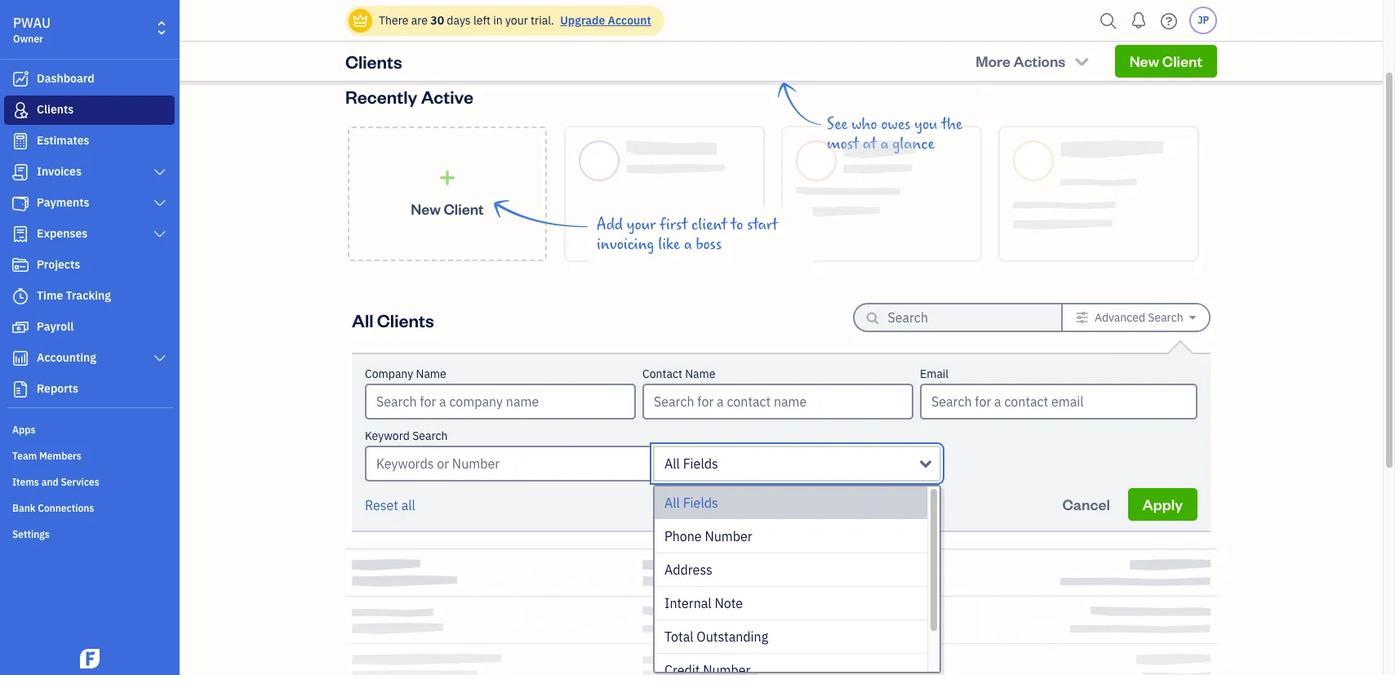 Task type: describe. For each thing, give the bounding box(es) containing it.
bank connections
[[12, 502, 94, 514]]

who
[[852, 115, 877, 134]]

owes
[[881, 115, 911, 134]]

projects
[[37, 257, 80, 272]]

bank connections link
[[4, 496, 175, 520]]

email
[[920, 367, 949, 381]]

invoice image
[[11, 164, 30, 180]]

invoicing
[[597, 235, 654, 254]]

report image
[[11, 381, 30, 398]]

jp button
[[1190, 7, 1217, 34]]

see
[[827, 115, 848, 134]]

actions
[[1014, 51, 1066, 70]]

phone number option
[[655, 520, 927, 554]]

dashboard
[[37, 71, 94, 86]]

payment image
[[11, 195, 30, 211]]

All Fields field
[[653, 446, 941, 482]]

invoices
[[37, 164, 82, 179]]

phone
[[665, 528, 702, 545]]

address option
[[655, 554, 927, 587]]

reports link
[[4, 375, 175, 404]]

name for contact name
[[685, 367, 716, 381]]

services
[[61, 476, 99, 488]]

left
[[473, 13, 491, 28]]

cancel button
[[1048, 488, 1125, 521]]

0 horizontal spatial new client link
[[348, 127, 547, 261]]

1 $0 from the left
[[467, 2, 506, 40]]

reset all button
[[365, 496, 415, 515]]

phone number
[[665, 528, 752, 545]]

accounting link
[[4, 344, 175, 373]]

chart image
[[11, 350, 30, 367]]

all fields inside "option"
[[665, 495, 718, 511]]

$0 inside the $0 in draft
[[1057, 2, 1096, 40]]

expenses link
[[4, 220, 175, 249]]

at
[[863, 135, 877, 153]]

your inside add your first client to start invoicing like a boss
[[627, 216, 656, 234]]

internal note option
[[655, 587, 927, 620]]

first
[[660, 216, 688, 234]]

a inside see who owes you the most at a glance
[[881, 135, 889, 153]]

start
[[747, 216, 778, 234]]

you
[[915, 115, 938, 134]]

settings image
[[1076, 311, 1089, 324]]

reset
[[365, 497, 398, 514]]

Search text field
[[888, 305, 1035, 331]]

search image
[[1096, 9, 1122, 33]]

draft
[[1069, 46, 1097, 62]]

project image
[[11, 257, 30, 273]]

pwau
[[13, 15, 51, 31]]

2 vertical spatial clients
[[377, 308, 434, 331]]

crown image
[[352, 12, 369, 29]]

advanced search
[[1095, 310, 1184, 325]]

total outstanding option
[[655, 620, 927, 654]]

and
[[41, 476, 59, 488]]

glance
[[892, 135, 935, 153]]

members
[[39, 450, 82, 462]]

settings
[[12, 528, 50, 540]]

contact name
[[643, 367, 716, 381]]

add your first client to start invoicing like a boss
[[597, 216, 778, 254]]

outstanding
[[697, 629, 768, 645]]

1 vertical spatial new
[[411, 199, 441, 218]]

upgrade
[[560, 13, 605, 28]]

payroll link
[[4, 313, 175, 342]]

team members link
[[4, 443, 175, 468]]

bank
[[12, 502, 35, 514]]

address
[[665, 562, 713, 578]]

money image
[[11, 319, 30, 336]]

30
[[430, 13, 444, 28]]

advanced
[[1095, 310, 1145, 325]]

more
[[976, 51, 1011, 70]]

payments link
[[4, 189, 175, 218]]

apps link
[[4, 417, 175, 442]]

active
[[421, 85, 473, 108]]

owner
[[13, 33, 43, 45]]

0 vertical spatial all
[[352, 308, 374, 331]]

dashboard image
[[11, 71, 30, 87]]

0 vertical spatial in
[[493, 13, 503, 28]]

all
[[401, 497, 415, 514]]

internal
[[665, 595, 712, 611]]

invoices link
[[4, 158, 175, 187]]

0 vertical spatial clients
[[345, 50, 402, 73]]

team
[[12, 450, 37, 462]]

boss
[[696, 235, 722, 254]]

total outstanding
[[665, 629, 768, 645]]

more actions button
[[961, 45, 1105, 78]]

name for company name
[[416, 367, 446, 381]]

projects link
[[4, 251, 175, 280]]

all fields option
[[655, 487, 927, 520]]

pwau owner
[[13, 15, 51, 45]]

upgrade account link
[[557, 13, 651, 28]]

apply
[[1143, 495, 1183, 514]]

0 vertical spatial your
[[505, 13, 528, 28]]

time tracking link
[[4, 282, 175, 311]]

search for keyword search
[[412, 429, 448, 443]]

Keywords or Number text field
[[365, 446, 653, 482]]

recently active
[[345, 85, 473, 108]]

expenses
[[37, 226, 88, 241]]



Task type: vqa. For each thing, say whether or not it's contained in the screenshot.
We'll keep you up-to-date on the status of your estimates in the top of the page
no



Task type: locate. For each thing, give the bounding box(es) containing it.
chevron large down image up expenses link
[[152, 197, 167, 210]]

1 vertical spatial chevron large down image
[[152, 352, 167, 365]]

new client down plus icon
[[411, 199, 484, 218]]

chevron large down image for invoices
[[152, 166, 167, 179]]

1 all fields from the top
[[665, 456, 718, 472]]

search left caretdown 'icon'
[[1148, 310, 1184, 325]]

1 chevron large down image from the top
[[152, 197, 167, 210]]

1 vertical spatial a
[[684, 235, 692, 254]]

1 vertical spatial in
[[1055, 46, 1066, 62]]

1 vertical spatial all fields
[[665, 495, 718, 511]]

clients inside main element
[[37, 102, 74, 117]]

name right company on the left of the page
[[416, 367, 446, 381]]

1 vertical spatial new client
[[411, 199, 484, 218]]

clients up estimates on the left of the page
[[37, 102, 74, 117]]

time tracking
[[37, 288, 111, 303]]

connections
[[38, 502, 94, 514]]

2 name from the left
[[685, 367, 716, 381]]

payroll
[[37, 319, 74, 334]]

clients link
[[4, 96, 175, 125]]

expense image
[[11, 226, 30, 242]]

client image
[[11, 102, 30, 118]]

Search for a company name text field
[[367, 385, 634, 418]]

0 horizontal spatial $0
[[467, 2, 506, 40]]

0 horizontal spatial new client
[[411, 199, 484, 218]]

$0
[[467, 2, 506, 40], [762, 2, 801, 40], [1057, 2, 1096, 40]]

chevron large down image up payments link
[[152, 166, 167, 179]]

dashboard link
[[4, 64, 175, 94]]

1 horizontal spatial new client
[[1130, 51, 1203, 70]]

new down notifications image
[[1130, 51, 1159, 70]]

tracking
[[66, 288, 111, 303]]

3 $0 from the left
[[1057, 2, 1096, 40]]

1 horizontal spatial client
[[1162, 51, 1203, 70]]

all inside "option"
[[665, 495, 680, 511]]

cancel
[[1063, 495, 1110, 514]]

client down plus icon
[[444, 199, 484, 218]]

1 vertical spatial fields
[[683, 495, 718, 511]]

settings link
[[4, 522, 175, 546]]

2 fields from the top
[[683, 495, 718, 511]]

list box
[[655, 487, 940, 675]]

there are 30 days left in your trial. upgrade account
[[379, 13, 651, 28]]

estimates
[[37, 133, 89, 148]]

fields inside field
[[683, 456, 718, 472]]

a right at
[[881, 135, 889, 153]]

main element
[[0, 0, 220, 675]]

add
[[597, 216, 623, 234]]

plus image
[[438, 169, 457, 186]]

0 horizontal spatial search
[[412, 429, 448, 443]]

days
[[447, 13, 471, 28]]

estimates link
[[4, 127, 175, 156]]

in left draft
[[1055, 46, 1066, 62]]

chevron large down image for payments
[[152, 197, 167, 210]]

reports
[[37, 381, 78, 396]]

like
[[658, 235, 680, 254]]

the
[[942, 115, 963, 134]]

most
[[827, 135, 859, 153]]

client down go to help icon
[[1162, 51, 1203, 70]]

keyword
[[365, 429, 410, 443]]

in right left
[[493, 13, 503, 28]]

accounting
[[37, 350, 96, 365]]

note
[[715, 595, 743, 611]]

Search for a contact name text field
[[644, 385, 912, 418]]

internal note
[[665, 595, 743, 611]]

advanced search button
[[1063, 305, 1209, 331]]

0 horizontal spatial in
[[493, 13, 503, 28]]

items and services
[[12, 476, 99, 488]]

all fields inside field
[[665, 456, 718, 472]]

1 horizontal spatial your
[[627, 216, 656, 234]]

number
[[705, 528, 752, 545]]

2 horizontal spatial $0
[[1057, 2, 1096, 40]]

in
[[493, 13, 503, 28], [1055, 46, 1066, 62]]

2 chevron large down image from the top
[[152, 228, 167, 241]]

fields for list box containing all fields
[[683, 495, 718, 511]]

clients up company name on the left
[[377, 308, 434, 331]]

0 vertical spatial search
[[1148, 310, 1184, 325]]

go to help image
[[1156, 9, 1182, 33]]

fields inside "option"
[[683, 495, 718, 511]]

1 vertical spatial all
[[665, 456, 680, 472]]

items and services link
[[4, 469, 175, 494]]

0 horizontal spatial client
[[444, 199, 484, 218]]

caretdown image
[[1190, 311, 1196, 324]]

0 vertical spatial fields
[[683, 456, 718, 472]]

chevron large down image down payroll link
[[152, 352, 167, 365]]

fields
[[683, 456, 718, 472], [683, 495, 718, 511]]

1 horizontal spatial in
[[1055, 46, 1066, 62]]

see who owes you the most at a glance
[[827, 115, 963, 153]]

trial.
[[531, 13, 554, 28]]

chevron large down image
[[152, 197, 167, 210], [152, 228, 167, 241]]

new client down go to help icon
[[1130, 51, 1203, 70]]

freshbooks image
[[77, 649, 103, 669]]

0 vertical spatial new client
[[1130, 51, 1203, 70]]

contact
[[643, 367, 682, 381]]

search inside dropdown button
[[1148, 310, 1184, 325]]

0 vertical spatial new client link
[[1115, 45, 1217, 78]]

account
[[608, 13, 651, 28]]

0 vertical spatial client
[[1162, 51, 1203, 70]]

there
[[379, 13, 409, 28]]

0 horizontal spatial name
[[416, 367, 446, 381]]

payments
[[37, 195, 89, 210]]

chevron large down image for accounting
[[152, 352, 167, 365]]

2 $0 from the left
[[762, 2, 801, 40]]

0 vertical spatial a
[[881, 135, 889, 153]]

all fields
[[665, 456, 718, 472], [665, 495, 718, 511]]

option
[[655, 654, 927, 675]]

0 vertical spatial chevron large down image
[[152, 166, 167, 179]]

jp
[[1198, 14, 1209, 26]]

1 horizontal spatial new client link
[[1115, 45, 1217, 78]]

search
[[1148, 310, 1184, 325], [412, 429, 448, 443]]

0 horizontal spatial your
[[505, 13, 528, 28]]

1 vertical spatial new client link
[[348, 127, 547, 261]]

all inside field
[[665, 456, 680, 472]]

notifications image
[[1126, 4, 1152, 37]]

estimate image
[[11, 133, 30, 149]]

1 horizontal spatial $0
[[762, 2, 801, 40]]

a
[[881, 135, 889, 153], [684, 235, 692, 254]]

chevron large down image inside accounting link
[[152, 352, 167, 365]]

chevrondown image
[[1073, 53, 1091, 69]]

time
[[37, 288, 63, 303]]

in inside the $0 in draft
[[1055, 46, 1066, 62]]

apply button
[[1128, 488, 1198, 521]]

company
[[365, 367, 413, 381]]

client
[[691, 216, 727, 234]]

a inside add your first client to start invoicing like a boss
[[684, 235, 692, 254]]

1 horizontal spatial a
[[881, 135, 889, 153]]

0 vertical spatial chevron large down image
[[152, 197, 167, 210]]

apps
[[12, 424, 35, 436]]

2 all fields from the top
[[665, 495, 718, 511]]

0 horizontal spatial a
[[684, 235, 692, 254]]

items
[[12, 476, 39, 488]]

2 chevron large down image from the top
[[152, 352, 167, 365]]

chevron large down image for expenses
[[152, 228, 167, 241]]

your left trial.
[[505, 13, 528, 28]]

timer image
[[11, 288, 30, 305]]

new down plus icon
[[411, 199, 441, 218]]

all
[[352, 308, 374, 331], [665, 456, 680, 472], [665, 495, 680, 511]]

keyword search
[[365, 429, 448, 443]]

1 vertical spatial your
[[627, 216, 656, 234]]

2 vertical spatial all
[[665, 495, 680, 511]]

0 horizontal spatial new
[[411, 199, 441, 218]]

name right contact
[[685, 367, 716, 381]]

0 vertical spatial all fields
[[665, 456, 718, 472]]

all clients
[[352, 308, 434, 331]]

chevron large down image inside payments link
[[152, 197, 167, 210]]

search for advanced search
[[1148, 310, 1184, 325]]

1 chevron large down image from the top
[[152, 166, 167, 179]]

1 vertical spatial chevron large down image
[[152, 228, 167, 241]]

to
[[731, 216, 743, 234]]

your
[[505, 13, 528, 28], [627, 216, 656, 234]]

$0 in draft
[[1055, 2, 1097, 62]]

1 name from the left
[[416, 367, 446, 381]]

1 vertical spatial client
[[444, 199, 484, 218]]

1 vertical spatial search
[[412, 429, 448, 443]]

are
[[411, 13, 428, 28]]

clients
[[345, 50, 402, 73], [37, 102, 74, 117], [377, 308, 434, 331]]

a right like
[[684, 235, 692, 254]]

list box containing all fields
[[655, 487, 940, 675]]

1 vertical spatial clients
[[37, 102, 74, 117]]

1 horizontal spatial new
[[1130, 51, 1159, 70]]

chevron large down image inside expenses link
[[152, 228, 167, 241]]

1 horizontal spatial search
[[1148, 310, 1184, 325]]

team members
[[12, 450, 82, 462]]

1 fields from the top
[[683, 456, 718, 472]]

chevron large down image
[[152, 166, 167, 179], [152, 352, 167, 365]]

search right the keyword
[[412, 429, 448, 443]]

more actions
[[976, 51, 1066, 70]]

total
[[665, 629, 694, 645]]

chevron large down image up projects 'link'
[[152, 228, 167, 241]]

fields for all fields field
[[683, 456, 718, 472]]

clients up recently
[[345, 50, 402, 73]]

client
[[1162, 51, 1203, 70], [444, 199, 484, 218]]

Search for a contact email text field
[[922, 385, 1196, 418]]

recently
[[345, 85, 417, 108]]

1 horizontal spatial name
[[685, 367, 716, 381]]

0 vertical spatial new
[[1130, 51, 1159, 70]]

your up invoicing
[[627, 216, 656, 234]]



